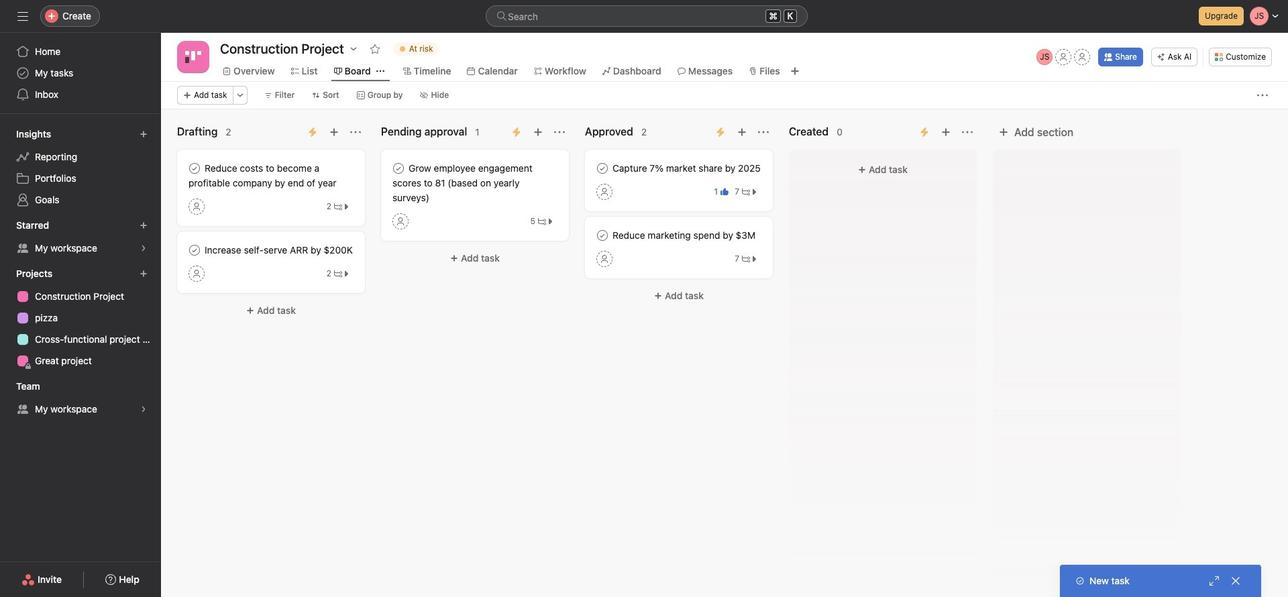 Task type: describe. For each thing, give the bounding box(es) containing it.
add task image
[[533, 127, 543, 138]]

rules for pending approval image
[[511, 127, 522, 138]]

add task image for rules for drafting image
[[329, 127, 340, 138]]

close image
[[1231, 576, 1241, 586]]

board image
[[185, 49, 201, 65]]

more section actions image for add task image associated with rules for created image
[[962, 127, 973, 138]]

add items to starred image
[[140, 221, 148, 229]]

expand new task image
[[1209, 576, 1220, 586]]

teams element
[[0, 374, 161, 423]]

new insights image
[[140, 130, 148, 138]]

see details, my workspace image for "starred" element
[[140, 244, 148, 252]]

1 vertical spatial mark complete checkbox
[[187, 242, 203, 258]]

1 horizontal spatial mark complete checkbox
[[391, 160, 407, 176]]

more actions image
[[236, 91, 244, 99]]

add task image for rules for approved icon
[[737, 127, 747, 138]]

add to starred image
[[370, 44, 380, 54]]

more actions image
[[1257, 90, 1268, 101]]

hide sidebar image
[[17, 11, 28, 21]]

starred element
[[0, 213, 161, 262]]

mark complete checkbox for rules for approved icon
[[594, 160, 611, 176]]

mark complete image for mark complete checkbox corresponding to rules for drafting image
[[187, 242, 203, 258]]

more section actions image for add task image associated with rules for approved icon
[[758, 127, 769, 138]]



Task type: locate. For each thing, give the bounding box(es) containing it.
add task image for rules for created image
[[941, 127, 951, 138]]

mark complete image for rules for approved icon mark complete checkbox
[[594, 160, 611, 176]]

add task image right rules for drafting image
[[329, 127, 340, 138]]

1 vertical spatial see details, my workspace image
[[140, 405, 148, 413]]

more section actions image right rules for created image
[[962, 127, 973, 138]]

0 horizontal spatial more section actions image
[[554, 127, 565, 138]]

see details, my workspace image inside "starred" element
[[140, 244, 148, 252]]

0 horizontal spatial mark complete image
[[187, 160, 203, 176]]

add task image
[[329, 127, 340, 138], [737, 127, 747, 138], [941, 127, 951, 138]]

1 horizontal spatial mark complete image
[[594, 227, 611, 244]]

mark complete image
[[594, 227, 611, 244], [187, 242, 203, 258]]

rules for created image
[[919, 127, 930, 138]]

manage project members image
[[1037, 49, 1053, 65]]

3 add task image from the left
[[941, 127, 951, 138]]

2 mark complete image from the left
[[391, 160, 407, 176]]

mark complete checkbox for rules for drafting image
[[187, 160, 203, 176]]

Mark complete checkbox
[[391, 160, 407, 176], [187, 242, 203, 258]]

1 see details, my workspace image from the top
[[140, 244, 148, 252]]

0 vertical spatial mark complete checkbox
[[391, 160, 407, 176]]

3 mark complete image from the left
[[594, 160, 611, 176]]

mark complete image for right mark complete option
[[391, 160, 407, 176]]

more section actions image right rules for drafting image
[[350, 127, 361, 138]]

more section actions image for add task icon
[[554, 127, 565, 138]]

2 see details, my workspace image from the top
[[140, 405, 148, 413]]

tab actions image
[[376, 67, 384, 75]]

1 horizontal spatial add task image
[[737, 127, 747, 138]]

see details, my workspace image inside teams element
[[140, 405, 148, 413]]

add task image right rules for approved icon
[[737, 127, 747, 138]]

more section actions image
[[554, 127, 565, 138], [962, 127, 973, 138]]

new project or portfolio image
[[140, 270, 148, 278]]

add task image right rules for created image
[[941, 127, 951, 138]]

mark complete image for mark complete checkbox corresponding to rules for drafting image
[[187, 160, 203, 176]]

more section actions image
[[350, 127, 361, 138], [758, 127, 769, 138]]

2 more section actions image from the left
[[962, 127, 973, 138]]

Mark complete checkbox
[[187, 160, 203, 176], [594, 160, 611, 176], [594, 227, 611, 244]]

more section actions image right rules for approved icon
[[758, 127, 769, 138]]

Search tasks, projects, and more text field
[[486, 5, 808, 27]]

projects element
[[0, 262, 161, 374]]

0 horizontal spatial more section actions image
[[350, 127, 361, 138]]

None field
[[486, 5, 808, 27]]

rules for approved image
[[715, 127, 726, 138]]

2 horizontal spatial mark complete image
[[594, 160, 611, 176]]

1 mark complete image from the left
[[187, 160, 203, 176]]

mark complete image for rules for approved icon mark complete checkbox
[[594, 227, 611, 244]]

1 horizontal spatial more section actions image
[[962, 127, 973, 138]]

rules for drafting image
[[307, 127, 318, 138]]

1 horizontal spatial more section actions image
[[758, 127, 769, 138]]

more section actions image right add task icon
[[554, 127, 565, 138]]

0 horizontal spatial add task image
[[329, 127, 340, 138]]

0 vertical spatial see details, my workspace image
[[140, 244, 148, 252]]

more section actions image for add task image related to rules for drafting image
[[350, 127, 361, 138]]

2 horizontal spatial add task image
[[941, 127, 951, 138]]

see details, my workspace image
[[140, 244, 148, 252], [140, 405, 148, 413]]

insights element
[[0, 122, 161, 213]]

0 horizontal spatial mark complete image
[[187, 242, 203, 258]]

2 add task image from the left
[[737, 127, 747, 138]]

global element
[[0, 33, 161, 113]]

see details, my workspace image for teams element
[[140, 405, 148, 413]]

1 more section actions image from the left
[[554, 127, 565, 138]]

0 horizontal spatial mark complete checkbox
[[187, 242, 203, 258]]

mark complete image
[[187, 160, 203, 176], [391, 160, 407, 176], [594, 160, 611, 176]]

1 more section actions image from the left
[[350, 127, 361, 138]]

1 horizontal spatial mark complete image
[[391, 160, 407, 176]]

2 more section actions image from the left
[[758, 127, 769, 138]]

1 like. you liked this task image
[[721, 188, 729, 196]]

1 add task image from the left
[[329, 127, 340, 138]]

add tab image
[[790, 66, 800, 76]]



Task type: vqa. For each thing, say whether or not it's contained in the screenshot.
COLUMN HEADER
no



